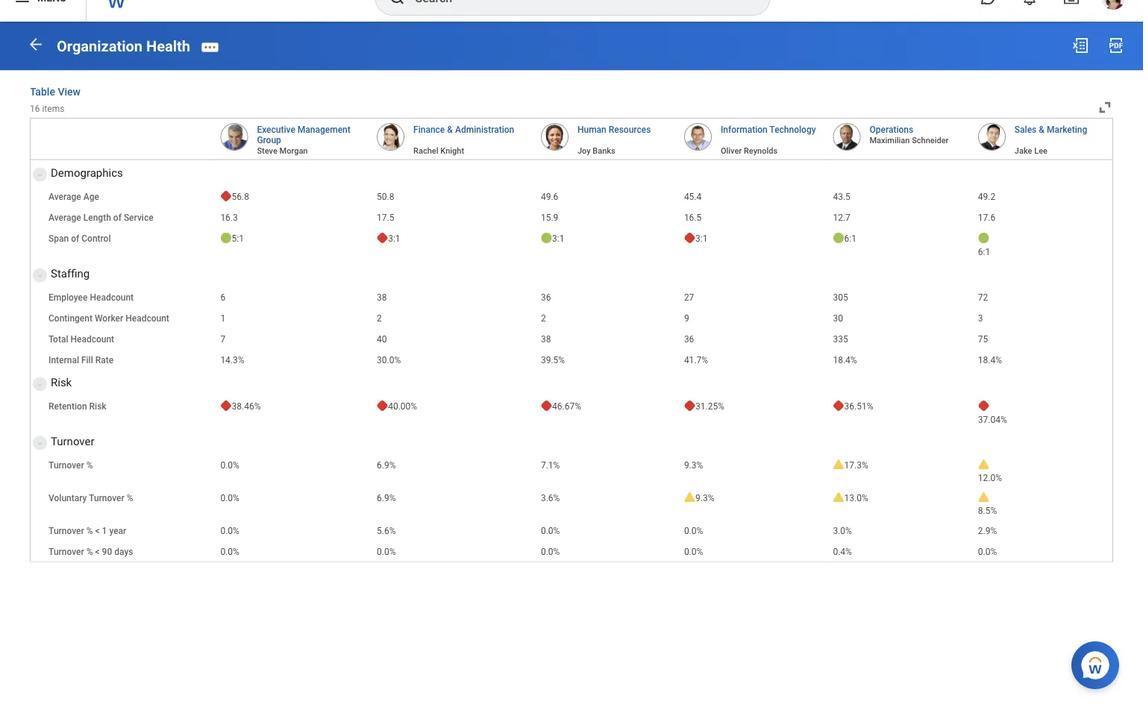 Task type: locate. For each thing, give the bounding box(es) containing it.
1 the voluntary turnover % for this organization is a bit high - please watch. image from the left
[[684, 492, 695, 502]]

average age
[[49, 191, 99, 202]]

administration
[[455, 125, 514, 135]]

0 vertical spatial 6:1
[[844, 233, 857, 244]]

0 vertical spatial 6.9%
[[377, 460, 396, 470]]

1 vertical spatial collapse image
[[34, 267, 43, 285]]

an average of 4 - 9 direct reports is the right average. element containing 5:1
[[220, 232, 365, 244]]

% up the voluntary turnover %
[[86, 460, 93, 470]]

< for 90
[[95, 546, 100, 557]]

% up turnover % < 90 days
[[86, 526, 93, 536]]

1 horizontal spatial an average of 4 - 9 direct reports is the right average. image
[[833, 232, 844, 244]]

employee headcount
[[49, 292, 134, 303]]

2 horizontal spatial an average of 4 - 9 direct reports is the right average. image
[[978, 232, 989, 244]]

turnover up turnover % < 90 days
[[49, 526, 84, 536]]

9
[[684, 313, 689, 323]]

0 horizontal spatial 38
[[377, 292, 387, 303]]

38 up 39.5%
[[541, 334, 551, 344]]

control
[[82, 233, 111, 244]]

oliver
[[721, 146, 742, 156]]

the flight risk for top talent in this organization is too high.  requires immediate attention. image for 46.67%
[[541, 400, 552, 411]]

3:1 for an average of 3 or less direct reports might mean that a management layer needs to be removed. image
[[388, 233, 400, 244]]

the turnover percentage for this organization is a bit high. watch this. image
[[978, 459, 989, 470]]

rate
[[95, 355, 114, 365]]

an average of 4 - 9 direct reports is the right average. image for 4th an average of 4 - 9 direct reports is the right average. element from left
[[978, 232, 989, 244]]

& inside finance & administration link
[[447, 125, 453, 135]]

2 up 40
[[377, 313, 382, 323]]

an average of 4 - 9 direct reports is the right average. image
[[541, 232, 552, 244]]

2 the flight risk for top talent in this organization is too high.  requires immediate attention. image from the left
[[377, 400, 388, 411]]

the voluntary turnover % for this organization is a bit high - please watch. element
[[684, 492, 821, 504], [833, 492, 966, 504], [978, 492, 1107, 517]]

1 vertical spatial <
[[95, 546, 100, 557]]

2 an average of 4 - 9 direct reports is the right average. element from the left
[[541, 232, 672, 244]]

1 an average of 4 - 9 direct reports is the right average. element from the left
[[220, 232, 365, 244]]

age
[[83, 191, 99, 202]]

an average of 4 - 9 direct reports is the right average. image
[[220, 232, 232, 244], [833, 232, 844, 244], [978, 232, 989, 244]]

the flight risk for top talent in this organization is too high.  requires immediate attention. image up 37.04%
[[978, 400, 989, 411]]

of right span
[[71, 233, 79, 244]]

1 vertical spatial 6:1
[[978, 247, 990, 257]]

0 vertical spatial 38
[[377, 292, 387, 303]]

4 the flight risk for top talent in this organization is too high.  requires immediate attention. element from the left
[[684, 400, 821, 412]]

the flight risk for top talent in this organization is too high.  requires immediate attention. image down 14.3%
[[220, 400, 232, 411]]

1 horizontal spatial 18.4%
[[978, 355, 1002, 365]]

headcount up worker
[[90, 292, 134, 303]]

0 vertical spatial headcount
[[90, 292, 134, 303]]

38.46%
[[232, 401, 261, 412]]

0 horizontal spatial the turnover percentage for this organization is a bit high. watch this. element
[[833, 459, 966, 471]]

the turnover percentage for this organization is a bit high. watch this. element
[[833, 459, 966, 471], [978, 459, 1107, 484]]

6:1 down 17.6
[[978, 247, 990, 257]]

an average of 4 - 9 direct reports is the right average. element
[[220, 232, 365, 244], [541, 232, 672, 244], [833, 232, 966, 244], [978, 232, 1107, 258]]

36 down an average of 4 - 9 direct reports is the right average. image
[[541, 292, 551, 303]]

1 horizontal spatial the voluntary turnover % for this organization is a bit high - please watch. image
[[978, 492, 989, 502]]

0 horizontal spatial &
[[447, 125, 453, 135]]

total headcount
[[49, 334, 114, 344]]

1 the voluntary turnover % for this organization is a bit high - please watch. element from the left
[[684, 492, 821, 504]]

3 the flight risk for top talent in this organization is too high.  requires immediate attention. image from the left
[[541, 400, 552, 411]]

1 the flight risk for top talent in this organization is too high.  requires immediate attention. element from the left
[[220, 400, 365, 412]]

2 3:1 from the left
[[552, 233, 564, 244]]

total
[[49, 334, 68, 344]]

2 collapse image from the top
[[34, 267, 43, 285]]

3:1 down 15.9
[[552, 233, 564, 244]]

6.9% up 5.6% in the left bottom of the page
[[377, 493, 396, 503]]

organization health link
[[57, 37, 190, 55]]

5 the flight risk for top talent in this organization is too high.  requires immediate attention. image from the left
[[978, 400, 989, 411]]

0 vertical spatial <
[[95, 526, 100, 536]]

0 vertical spatial 9.3%
[[684, 460, 703, 470]]

5.6%
[[377, 526, 396, 536]]

18.4%
[[833, 355, 857, 365], [978, 355, 1002, 365]]

& right sales
[[1039, 125, 1045, 135]]

6:1
[[844, 233, 857, 244], [978, 247, 990, 257]]

1 < from the top
[[95, 526, 100, 536]]

the flight risk for top talent in this organization is too high.  requires immediate attention. element
[[220, 400, 365, 412], [377, 400, 529, 412], [541, 400, 672, 412], [684, 400, 821, 412], [833, 400, 966, 412], [978, 400, 1107, 426]]

the turnover percentage for this organization is a bit high. watch this. image
[[833, 459, 844, 470]]

0 vertical spatial 1
[[220, 313, 225, 323]]

18.4% down the 75 at the right
[[978, 355, 1002, 365]]

3 an average of 4 - 9 direct reports is the right average. image from the left
[[978, 232, 989, 244]]

days
[[114, 546, 133, 557]]

1 horizontal spatial an average of 3 or less direct reports might mean that a management layer needs to be removed. element
[[684, 232, 821, 244]]

employee
[[49, 292, 88, 303]]

joy
[[578, 146, 591, 156]]

0 horizontal spatial an average of 4 - 9 direct reports is the right average. image
[[220, 232, 232, 244]]

the voluntary turnover % for this organization is a bit high - please watch. image
[[684, 492, 695, 502], [978, 492, 989, 502]]

an average of 3 or less direct reports might mean that a management layer needs to be removed. element down 17.5
[[377, 232, 529, 244]]

0 horizontal spatial an average of 3 or less direct reports might mean that a management layer needs to be removed. element
[[377, 232, 529, 244]]

view
[[58, 86, 81, 98]]

4 an average of 4 - 9 direct reports is the right average. element from the left
[[978, 232, 1107, 258]]

16
[[30, 103, 40, 114]]

the turnover percentage for this organization is a bit high. watch this. element up 8.5%
[[978, 459, 1107, 484]]

the flight risk for top talent in this organization is too high.  requires immediate attention. image for 36.51%
[[833, 400, 844, 411]]

1 horizontal spatial 3:1
[[552, 233, 564, 244]]

3 the voluntary turnover % for this organization is a bit high - please watch. element from the left
[[978, 492, 1107, 517]]

0 horizontal spatial the voluntary turnover % for this organization is a bit high - please watch. element
[[684, 492, 821, 504]]

9.3%
[[684, 460, 703, 470], [695, 493, 714, 503]]

2 vertical spatial collapse image
[[34, 376, 43, 394]]

0.0%
[[220, 460, 239, 470], [220, 493, 239, 503], [220, 526, 239, 536], [541, 526, 560, 536], [684, 526, 703, 536], [220, 546, 239, 557], [377, 546, 396, 557], [541, 546, 560, 557], [684, 546, 703, 557], [978, 546, 997, 557]]

the flight risk for top talent in this organization is too high.  requires immediate attention. element containing 46.67%
[[541, 400, 672, 412]]

2
[[377, 313, 382, 323], [541, 313, 546, 323]]

0 horizontal spatial 18.4%
[[833, 355, 857, 365]]

turnover up voluntary
[[49, 460, 84, 470]]

1 horizontal spatial 36
[[684, 334, 694, 344]]

collapse image for risk
[[34, 376, 43, 394]]

6:1 for 3rd an average of 4 - 9 direct reports is the right average. element
[[844, 233, 857, 244]]

fullscreen image
[[1097, 99, 1113, 116]]

0 horizontal spatial the voluntary turnover % for this organization is a bit high - please watch. image
[[684, 492, 695, 502]]

17.3%
[[844, 460, 868, 470]]

the flight risk for top talent in this organization is too high.  requires immediate attention. image up the turnover percentage for this organization is a bit high. watch this. icon
[[833, 400, 844, 411]]

6 the flight risk for top talent in this organization is too high.  requires immediate attention. element from the left
[[978, 400, 1107, 426]]

2 the flight risk for top talent in this organization is too high.  requires immediate attention. element from the left
[[377, 400, 529, 412]]

36 down 9
[[684, 334, 694, 344]]

1 vertical spatial 1
[[102, 526, 107, 536]]

an average of 4 - 9 direct reports is the right average. element down 12.7
[[833, 232, 966, 244]]

2 average from the top
[[49, 212, 81, 223]]

38
[[377, 292, 387, 303], [541, 334, 551, 344]]

rachel knight
[[413, 146, 464, 156]]

headcount
[[90, 292, 134, 303], [125, 313, 169, 323], [70, 334, 114, 344]]

average up span
[[49, 212, 81, 223]]

0 horizontal spatial 2
[[377, 313, 382, 323]]

span
[[49, 233, 69, 244]]

turnover % < 1 year
[[49, 526, 126, 536]]

0 horizontal spatial of
[[71, 233, 79, 244]]

of right length
[[113, 212, 122, 223]]

1 the flight risk for top talent in this organization is too high.  requires immediate attention. image from the left
[[220, 400, 232, 411]]

justify image
[[13, 0, 31, 7]]

turnover down turnover % < 1 year
[[49, 546, 84, 557]]

1 horizontal spatial &
[[1039, 125, 1045, 135]]

information technology link
[[721, 122, 816, 135]]

turnover up the turnover %
[[51, 435, 94, 448]]

18.4% down 335
[[833, 355, 857, 365]]

1 horizontal spatial the turnover percentage for this organization is a bit high. watch this. element
[[978, 459, 1107, 484]]

1 collapse image from the top
[[34, 166, 43, 184]]

fill
[[81, 355, 93, 365]]

executive
[[257, 125, 295, 135]]

the flight risk for top talent in this organization is too high.  requires immediate attention. image for 37.04%
[[978, 400, 989, 411]]

information technology
[[721, 125, 816, 135]]

an average of 4 - 9 direct reports is the right average. image down 17.6
[[978, 232, 989, 244]]

< left 90 in the left of the page
[[95, 546, 100, 557]]

1 vertical spatial 9.3%
[[695, 493, 714, 503]]

an average of 4 - 9 direct reports is the right average. image down 16.3
[[220, 232, 232, 244]]

the flight risk for top talent in this organization is too high.  requires immediate attention. image
[[684, 400, 695, 411]]

& inside sales & marketing link
[[1039, 125, 1045, 135]]

the flight risk for top talent in this organization is too high.  requires immediate attention. image
[[220, 400, 232, 411], [377, 400, 388, 411], [541, 400, 552, 411], [833, 400, 844, 411], [978, 400, 989, 411]]

3:1 for an average of 3 or less direct reports might mean that a management layer needs to be removed. icon
[[695, 233, 708, 244]]

3:1 down 17.5
[[388, 233, 400, 244]]

2 the voluntary turnover % for this organization is a bit high - please watch. image from the left
[[978, 492, 989, 502]]

collapse image
[[34, 435, 43, 453]]

3:1 for an average of 4 - 9 direct reports is the right average. image
[[552, 233, 564, 244]]

3 3:1 from the left
[[695, 233, 708, 244]]

6.9% for 7.1%
[[377, 460, 396, 470]]

2 < from the top
[[95, 546, 100, 557]]

headcount right worker
[[125, 313, 169, 323]]

2 6.9% from the top
[[377, 493, 396, 503]]

1 horizontal spatial the voluntary turnover % for this organization is a bit high - please watch. element
[[833, 492, 966, 504]]

6.9% down 40.00%
[[377, 460, 396, 470]]

36
[[541, 292, 551, 303], [684, 334, 694, 344]]

collapse image for staffing
[[34, 267, 43, 285]]

of
[[113, 212, 122, 223], [71, 233, 79, 244]]

1 down 6
[[220, 313, 225, 323]]

sales
[[1015, 125, 1037, 135]]

risk down internal
[[51, 376, 72, 389]]

finance
[[413, 125, 445, 135]]

span of control
[[49, 233, 111, 244]]

2 the turnover percentage for this organization is a bit high. watch this. element from the left
[[978, 459, 1107, 484]]

37.04%
[[978, 414, 1007, 425]]

3:1 down 16.5
[[695, 233, 708, 244]]

2 horizontal spatial the voluntary turnover % for this organization is a bit high - please watch. element
[[978, 492, 1107, 517]]

an average of 4 - 9 direct reports is the right average. element down 15.9
[[541, 232, 672, 244]]

0 horizontal spatial 3:1
[[388, 233, 400, 244]]

an average of 4 - 9 direct reports is the right average. image for an average of 4 - 9 direct reports is the right average. element containing 5:1
[[220, 232, 232, 244]]

0 vertical spatial collapse image
[[34, 166, 43, 184]]

reynolds
[[744, 146, 778, 156]]

previous page image
[[27, 36, 45, 53]]

& right finance
[[447, 125, 453, 135]]

notifications large image
[[1022, 0, 1037, 5]]

38 up 40
[[377, 292, 387, 303]]

2 vertical spatial headcount
[[70, 334, 114, 344]]

an average of 4 - 9 direct reports is the right average. image down 12.7
[[833, 232, 844, 244]]

organization health main content
[[0, 22, 1143, 576]]

& for sales
[[1039, 125, 1045, 135]]

1 an average of 4 - 9 direct reports is the right average. image from the left
[[220, 232, 232, 244]]

1 3:1 from the left
[[388, 233, 400, 244]]

2 up 39.5%
[[541, 313, 546, 323]]

0 vertical spatial risk
[[51, 376, 72, 389]]

information
[[721, 125, 768, 135]]

the voluntary turnover % for this organization is a bit high - please watch. element containing 9.3%
[[684, 492, 821, 504]]

1 vertical spatial 38
[[541, 334, 551, 344]]

2 horizontal spatial 3:1
[[695, 233, 708, 244]]

lee
[[1034, 146, 1048, 156]]

the turnover percentage for this organization is a bit high. watch this. element containing 17.3%
[[833, 459, 966, 471]]

0 vertical spatial of
[[113, 212, 122, 223]]

1 average from the top
[[49, 191, 81, 202]]

collapse image
[[34, 166, 43, 184], [34, 267, 43, 285], [34, 376, 43, 394]]

voluntary turnover %
[[49, 493, 133, 503]]

1 & from the left
[[447, 125, 453, 135]]

6.9%
[[377, 460, 396, 470], [377, 493, 396, 503]]

7
[[220, 334, 225, 344]]

1 vertical spatial 6.9%
[[377, 493, 396, 503]]

6:1 for 4th an average of 4 - 9 direct reports is the right average. element from left
[[978, 247, 990, 257]]

4 the flight risk for top talent in this organization is too high.  requires immediate attention. image from the left
[[833, 400, 844, 411]]

sales & marketing
[[1015, 125, 1087, 135]]

the turnover percentage for this organization is a bit high. watch this. element up '13.0%'
[[833, 459, 966, 471]]

an average of 3 or less direct reports might mean that a management layer needs to be removed. image
[[684, 232, 695, 244]]

3.0%
[[833, 526, 852, 536]]

6
[[220, 292, 225, 303]]

3 the flight risk for top talent in this organization is too high.  requires immediate attention. element from the left
[[541, 400, 672, 412]]

items
[[42, 103, 64, 114]]

0 vertical spatial 36
[[541, 292, 551, 303]]

headcount up fill
[[70, 334, 114, 344]]

an average of 3 or less direct reports might mean that a management layer needs to be removed. element down 16.5
[[684, 232, 821, 244]]

< left year
[[95, 526, 100, 536]]

executive management group
[[257, 125, 351, 146]]

jake lee
[[1015, 146, 1048, 156]]

3 collapse image from the top
[[34, 376, 43, 394]]

the flight risk for top talent in this organization is too high.  requires immediate attention. element containing 37.04%
[[978, 400, 1107, 426]]

voluntary
[[49, 493, 87, 503]]

12.7
[[833, 212, 851, 223]]

an average of 4 - 9 direct reports is the right average. element down 17.6
[[978, 232, 1107, 258]]

39.5%
[[541, 355, 565, 365]]

0 horizontal spatial 6:1
[[844, 233, 857, 244]]

3:1
[[388, 233, 400, 244], [552, 233, 564, 244], [695, 233, 708, 244]]

30.0%
[[377, 355, 401, 365]]

internal fill rate
[[49, 355, 114, 365]]

turnover up year
[[89, 493, 124, 503]]

risk right retention
[[89, 401, 106, 412]]

1 horizontal spatial 2
[[541, 313, 546, 323]]

6:1 down 12.7
[[844, 233, 857, 244]]

average left "age"
[[49, 191, 81, 202]]

&
[[447, 125, 453, 135], [1039, 125, 1045, 135]]

2 & from the left
[[1039, 125, 1045, 135]]

joy banks
[[578, 146, 615, 156]]

5 the flight risk for top talent in this organization is too high.  requires immediate attention. element from the left
[[833, 400, 966, 412]]

% left 90 in the left of the page
[[86, 546, 93, 557]]

management
[[298, 125, 351, 135]]

an average of 3 or less direct reports might mean that a management layer needs to be removed. element
[[377, 232, 529, 244], [684, 232, 821, 244]]

steve morgan
[[257, 146, 308, 156]]

1 left year
[[102, 526, 107, 536]]

the flight risk for top talent in this organization is too high.  requires immediate attention. image for 40.00%
[[377, 400, 388, 411]]

the flight risk for top talent in this organization is too high.  requires immediate attention. image down 39.5%
[[541, 400, 552, 411]]

17.6
[[978, 212, 996, 223]]

0 horizontal spatial 1
[[102, 526, 107, 536]]

2 the voluntary turnover % for this organization is a bit high - please watch. element from the left
[[833, 492, 966, 504]]

% for turnover %
[[86, 460, 93, 470]]

operations
[[870, 125, 914, 135]]

1 vertical spatial average
[[49, 212, 81, 223]]

< for 1
[[95, 526, 100, 536]]

the flight risk for top talent in this organization is too high.  requires immediate attention. image down 30.0%
[[377, 400, 388, 411]]

1 horizontal spatial 6:1
[[978, 247, 990, 257]]

1 vertical spatial risk
[[89, 401, 106, 412]]

2 an average of 4 - 9 direct reports is the right average. image from the left
[[833, 232, 844, 244]]

0 vertical spatial average
[[49, 191, 81, 202]]

finance & administration
[[413, 125, 514, 135]]

retention risk
[[49, 401, 106, 412]]

5:1
[[232, 233, 244, 244]]

an average of 4 - 9 direct reports is the right average. element down 16.3
[[220, 232, 365, 244]]

3:1 inside an average of 4 - 9 direct reports is the right average. element
[[552, 233, 564, 244]]

16 items
[[30, 103, 64, 114]]

1 vertical spatial 36
[[684, 334, 694, 344]]

3
[[978, 313, 983, 323]]

schneider
[[912, 136, 949, 145]]

1 6.9% from the top
[[377, 460, 396, 470]]

1 the turnover percentage for this organization is a bit high. watch this. element from the left
[[833, 459, 966, 471]]



Task type: vqa. For each thing, say whether or not it's contained in the screenshot.
FROM
no



Task type: describe. For each thing, give the bounding box(es) containing it.
the flight risk for top talent in this organization is too high.  requires immediate attention. element containing 38.46%
[[220, 400, 365, 412]]

1 vertical spatial headcount
[[125, 313, 169, 323]]

% for turnover % < 90 days
[[86, 546, 93, 557]]

15.9
[[541, 212, 558, 223]]

45.4
[[684, 191, 702, 202]]

31.25%
[[695, 401, 725, 412]]

the flight risk for top talent in this organization is too high.  requires immediate attention. element containing 31.25%
[[684, 400, 821, 412]]

human resources
[[578, 125, 651, 135]]

1 horizontal spatial 38
[[541, 334, 551, 344]]

49.2
[[978, 191, 996, 202]]

27
[[684, 292, 694, 303]]

1 18.4% from the left
[[833, 355, 857, 365]]

% up days
[[127, 493, 133, 503]]

finance & administration link
[[413, 122, 514, 135]]

an average of 4 - 9 direct reports is the right average. element containing 3:1
[[541, 232, 672, 244]]

turnover for turnover
[[51, 435, 94, 448]]

view printable version (pdf) image
[[1107, 37, 1125, 54]]

year
[[109, 526, 126, 536]]

resources
[[609, 125, 651, 135]]

the flight risk for top talent in this organization is too high.  requires immediate attention. element containing 40.00%
[[377, 400, 529, 412]]

46.67%
[[552, 401, 581, 412]]

operations link
[[870, 122, 914, 135]]

an average of 4 - 9 direct reports is the right average. image for 3rd an average of 4 - 9 direct reports is the right average. element
[[833, 232, 844, 244]]

table view button
[[30, 84, 81, 99]]

maximilian schneider
[[870, 136, 949, 145]]

export to excel image
[[1072, 37, 1089, 54]]

table view
[[30, 86, 81, 98]]

the flight risk for top talent in this organization is too high.  requires immediate attention. image for 38.46%
[[220, 400, 232, 411]]

profile logan mcneil image
[[1101, 0, 1125, 13]]

turnover for turnover %
[[49, 460, 84, 470]]

3.6%
[[541, 493, 560, 503]]

0.4%
[[833, 546, 852, 557]]

maximilian
[[870, 136, 910, 145]]

contingent
[[49, 313, 93, 323]]

0 horizontal spatial 36
[[541, 292, 551, 303]]

% for turnover % < 1 year
[[86, 526, 93, 536]]

& for finance
[[447, 125, 453, 135]]

1 horizontal spatial 1
[[220, 313, 225, 323]]

turnover for turnover % < 1 year
[[49, 526, 84, 536]]

headcount for employee headcount
[[90, 292, 134, 303]]

1 an average of 3 or less direct reports might mean that a management layer needs to be removed. element from the left
[[377, 232, 529, 244]]

retention
[[49, 401, 87, 412]]

72
[[978, 292, 988, 303]]

the turnover percentage for this organization is a bit high. watch this. element containing 12.0%
[[978, 459, 1107, 484]]

Search Workday  search field
[[415, 0, 739, 14]]

average for average length of service
[[49, 212, 81, 223]]

human resources link
[[578, 122, 651, 135]]

13.0%
[[844, 493, 868, 503]]

the voluntary turnover % for this organization is a bit high - please watch. element containing 13.0%
[[833, 492, 966, 504]]

7.1%
[[541, 460, 560, 470]]

14.3%
[[220, 355, 244, 365]]

organization health
[[57, 37, 190, 55]]

table
[[30, 86, 55, 98]]

56.8
[[232, 191, 249, 202]]

internal
[[49, 355, 79, 365]]

41.7%
[[684, 355, 708, 365]]

human
[[578, 125, 607, 135]]

the voluntary turnover % for this organization is a bit high - please watch. image
[[833, 492, 844, 502]]

the voluntary turnover % for this organization is a bit high - please watch. image for 9.3%
[[684, 492, 695, 502]]

36.51%
[[844, 401, 873, 412]]

17.5
[[377, 212, 394, 223]]

contingent worker headcount
[[49, 313, 169, 323]]

75
[[978, 334, 988, 344]]

staffing
[[51, 267, 90, 280]]

43.5
[[833, 191, 851, 202]]

steve
[[257, 146, 277, 156]]

40.00%
[[388, 401, 417, 412]]

banks
[[593, 146, 615, 156]]

length
[[83, 212, 111, 223]]

average for average age
[[49, 191, 81, 202]]

search image
[[388, 0, 406, 7]]

49.6
[[541, 191, 558, 202]]

40
[[377, 334, 387, 344]]

2 2 from the left
[[541, 313, 546, 323]]

morgan
[[279, 146, 308, 156]]

2 18.4% from the left
[[978, 355, 1002, 365]]

group
[[257, 135, 281, 146]]

1 2 from the left
[[377, 313, 382, 323]]

turnover % < 90 days
[[49, 546, 133, 557]]

8.5%
[[978, 505, 997, 516]]

inbox large image
[[1064, 0, 1079, 5]]

health
[[146, 37, 190, 55]]

technology
[[770, 125, 816, 135]]

12.0%
[[978, 473, 1002, 483]]

headcount for total headcount
[[70, 334, 114, 344]]

305
[[833, 292, 848, 303]]

6.9% for 3.6%
[[377, 493, 396, 503]]

an average of 3 or less direct reports might mean that a management layer needs to be removed. image
[[377, 232, 388, 244]]

1 vertical spatial of
[[71, 233, 79, 244]]

oliver reynolds
[[721, 146, 778, 156]]

average length of service
[[49, 212, 153, 223]]

collapse image for demographics
[[34, 166, 43, 184]]

workday assistant region
[[1072, 636, 1125, 690]]

worker
[[95, 313, 123, 323]]

turnover for turnover % < 90 days
[[49, 546, 84, 557]]

16.3
[[220, 212, 238, 223]]

organization
[[57, 37, 143, 55]]

executive management group link
[[257, 122, 351, 146]]

the flight risk for top talent in this organization is too high.  requires immediate attention. element containing 36.51%
[[833, 400, 966, 412]]

sales & marketing link
[[1015, 122, 1087, 135]]

turnover %
[[49, 460, 93, 470]]

2 an average of 3 or less direct reports might mean that a management layer needs to be removed. element from the left
[[684, 232, 821, 244]]

0 horizontal spatial risk
[[51, 376, 72, 389]]

1 horizontal spatial of
[[113, 212, 122, 223]]

3 an average of 4 - 9 direct reports is the right average. element from the left
[[833, 232, 966, 244]]

30
[[833, 313, 843, 323]]

demographics
[[51, 166, 123, 179]]

the voluntary turnover % for this organization is a bit high - please watch. image for 8.5%
[[978, 492, 989, 502]]

the voluntary turnover % for this organization is a bit high - please watch. element containing 8.5%
[[978, 492, 1107, 517]]

1 horizontal spatial risk
[[89, 401, 106, 412]]

50.8
[[377, 191, 394, 202]]

rachel
[[413, 146, 438, 156]]



